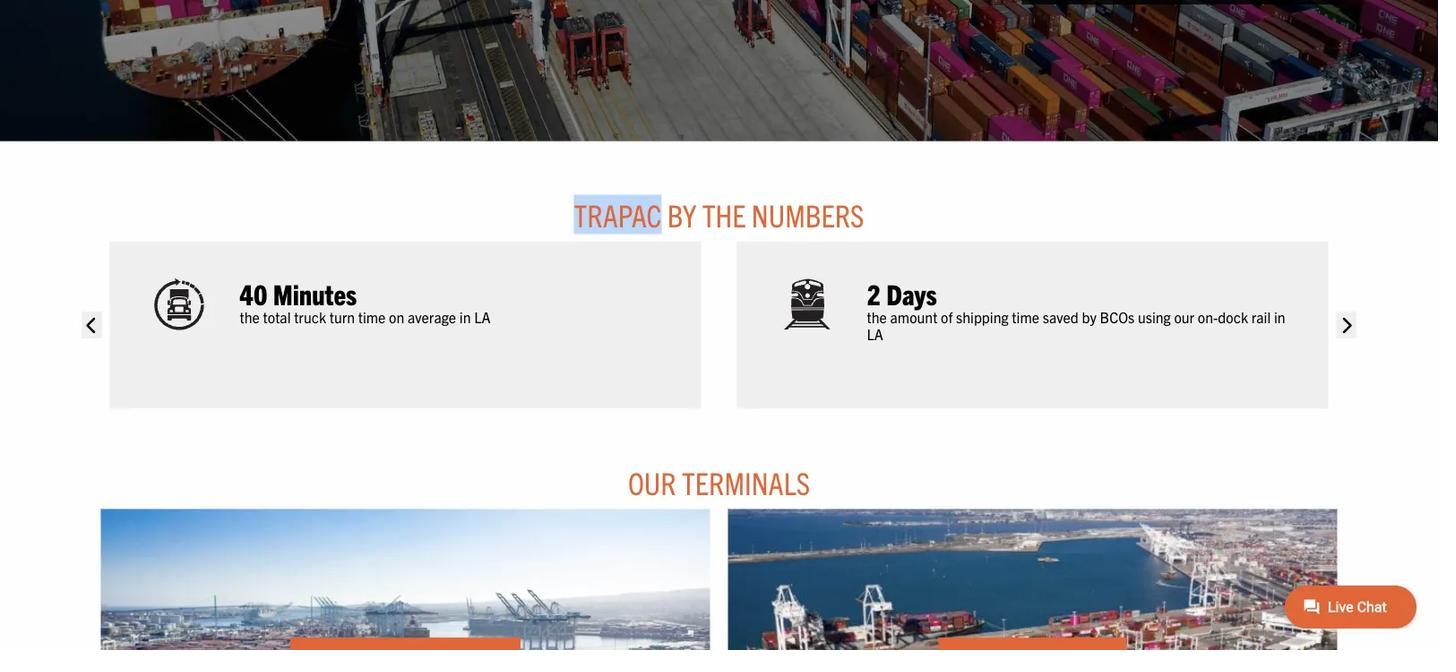 Task type: locate. For each thing, give the bounding box(es) containing it.
in right rail
[[1275, 308, 1286, 326]]

1 the from the left
[[240, 308, 260, 326]]

the left amount
[[867, 308, 887, 326]]

time inside the 2 days the amount of shipping time saved by bcos using our on-dock rail in la
[[1012, 308, 1040, 326]]

la down 2
[[867, 325, 884, 343]]

la right average
[[474, 308, 491, 326]]

la
[[474, 308, 491, 326], [867, 325, 884, 343]]

trapac by the numbers
[[574, 196, 865, 234]]

0 horizontal spatial la
[[474, 308, 491, 326]]

0 horizontal spatial solid image
[[82, 312, 102, 339]]

1 horizontal spatial la
[[867, 325, 884, 343]]

the for 2
[[867, 308, 887, 326]]

1 horizontal spatial time
[[1012, 308, 1040, 326]]

2 in from the left
[[1275, 308, 1286, 326]]

1 horizontal spatial the
[[867, 308, 887, 326]]

la inside the 2 days the amount of shipping time saved by bcos using our on-dock rail in la
[[867, 325, 884, 343]]

main content
[[74, 195, 1365, 651]]

1 horizontal spatial solid image
[[1337, 312, 1357, 339]]

the inside the 2 days the amount of shipping time saved by bcos using our on-dock rail in la
[[867, 308, 887, 326]]

in right average
[[460, 308, 471, 326]]

saved
[[1043, 308, 1079, 326]]

amount
[[891, 308, 938, 326]]

2
[[867, 276, 881, 311]]

1 in from the left
[[460, 308, 471, 326]]

1 time from the left
[[358, 308, 386, 326]]

solid image
[[82, 312, 102, 339], [1337, 312, 1357, 339]]

the left total
[[240, 308, 260, 326]]

time
[[358, 308, 386, 326], [1012, 308, 1040, 326]]

dock
[[1218, 308, 1249, 326]]

time inside 40 minutes the total truck turn time on average in la
[[358, 308, 386, 326]]

time left the 'saved'
[[1012, 308, 1040, 326]]

by
[[668, 196, 697, 234]]

0 horizontal spatial time
[[358, 308, 386, 326]]

0 horizontal spatial in
[[460, 308, 471, 326]]

the inside 40 minutes the total truck turn time on average in la
[[240, 308, 260, 326]]

1 horizontal spatial in
[[1275, 308, 1286, 326]]

the
[[240, 308, 260, 326], [867, 308, 887, 326]]

40
[[240, 276, 267, 311]]

2 the from the left
[[867, 308, 887, 326]]

time left the on
[[358, 308, 386, 326]]

la inside 40 minutes the total truck turn time on average in la
[[474, 308, 491, 326]]

using
[[1138, 308, 1171, 326]]

2 solid image from the left
[[1337, 312, 1357, 339]]

the for 40
[[240, 308, 260, 326]]

0 horizontal spatial the
[[240, 308, 260, 326]]

40 minutes the total truck turn time on average in la
[[240, 276, 491, 326]]

total
[[263, 308, 291, 326]]

of
[[941, 308, 953, 326]]

1 solid image from the left
[[82, 312, 102, 339]]

in
[[460, 308, 471, 326], [1275, 308, 1286, 326]]

the
[[703, 196, 746, 234]]

2 time from the left
[[1012, 308, 1040, 326]]



Task type: vqa. For each thing, say whether or not it's contained in the screenshot.
related
no



Task type: describe. For each thing, give the bounding box(es) containing it.
shipping
[[956, 308, 1009, 326]]

in inside 40 minutes the total truck turn time on average in la
[[460, 308, 471, 326]]

our terminals
[[628, 464, 810, 502]]

by
[[1082, 308, 1097, 326]]

main content containing trapac by the numbers
[[74, 195, 1365, 651]]

numbers
[[752, 196, 865, 234]]

on
[[389, 308, 405, 326]]

average
[[408, 308, 456, 326]]

on-
[[1198, 308, 1218, 326]]

truck
[[294, 308, 326, 326]]

our
[[628, 464, 676, 502]]

our
[[1175, 308, 1195, 326]]

time for days
[[1012, 308, 1040, 326]]

terminals
[[682, 464, 810, 502]]

in inside the 2 days the amount of shipping time saved by bcos using our on-dock rail in la
[[1275, 308, 1286, 326]]

2 days the amount of shipping time saved by bcos using our on-dock rail in la
[[867, 276, 1286, 343]]

rail
[[1252, 308, 1271, 326]]

trapac
[[574, 196, 662, 234]]

time for minutes
[[358, 308, 386, 326]]

minutes
[[273, 276, 357, 311]]

turn
[[330, 308, 355, 326]]

bcos
[[1100, 308, 1135, 326]]

days
[[887, 276, 937, 311]]



